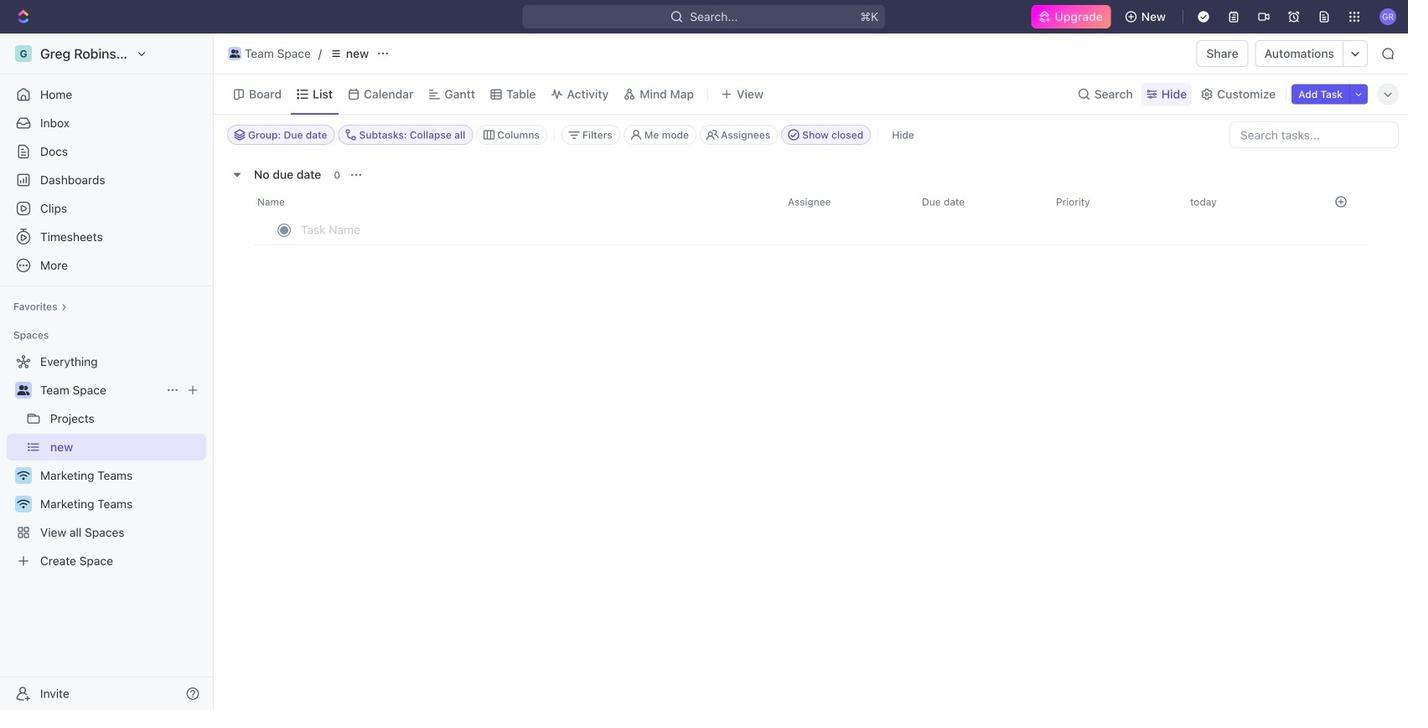 Task type: describe. For each thing, give the bounding box(es) containing it.
tree inside sidebar navigation
[[7, 349, 206, 575]]



Task type: vqa. For each thing, say whether or not it's contained in the screenshot.
TREE on the left inside the Sidebar navigation
yes



Task type: locate. For each thing, give the bounding box(es) containing it.
greg robinson's workspace, , element
[[15, 45, 32, 62]]

user group image
[[17, 386, 30, 396]]

Task Name text field
[[301, 216, 790, 243]]

wifi image
[[17, 500, 30, 510]]

sidebar navigation
[[0, 34, 217, 711]]

wifi image
[[17, 471, 30, 481]]

Search tasks... text field
[[1230, 122, 1398, 148]]

user group image
[[229, 49, 240, 58]]

tree
[[7, 349, 206, 575]]



